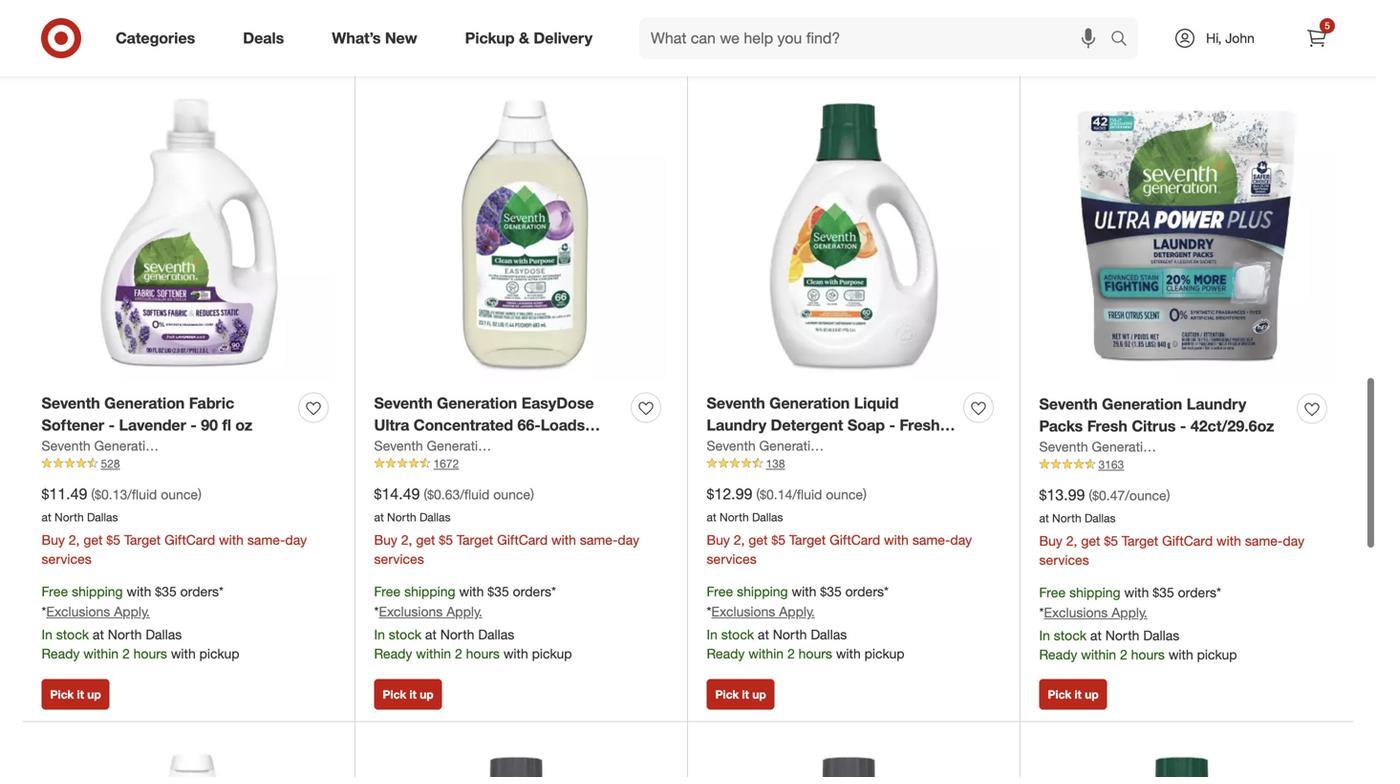 Task type: vqa. For each thing, say whether or not it's contained in the screenshot.
VIDEO related to Video Game Accessories
no



Task type: locate. For each thing, give the bounding box(es) containing it.
apply.
[[114, 603, 150, 620], [447, 603, 482, 620], [779, 603, 815, 620], [1112, 604, 1148, 621]]

1 vertical spatial fl
[[913, 438, 922, 456]]

orders* down $11.49 ( $0.13 /fluid ounce ) at north dallas buy 2, get $5 target giftcard with same-day services
[[180, 583, 224, 600]]

1 vertical spatial 90
[[892, 438, 909, 456]]

what's new
[[332, 29, 417, 47]]

1 horizontal spatial detergent
[[771, 416, 843, 434]]

/fluid down 528 link
[[127, 486, 157, 503]]

services inside $14.49 ( $0.63 /fluid ounce ) at north dallas buy 2, get $5 target giftcard with same-day services
[[374, 551, 424, 567]]

laundry down the ultra
[[374, 438, 434, 456]]

( right $12.99
[[756, 486, 760, 503]]

seventh generation up 528
[[42, 437, 160, 454]]

( right "$14.49" in the left of the page
[[424, 486, 427, 503]]

seventh down "packs"
[[1039, 438, 1088, 455]]

buy for $11.49
[[42, 532, 65, 548]]

stock for $11.49
[[56, 626, 89, 643]]

seventh generation fabric softener - lavender - 90 fl oz image
[[42, 87, 336, 382], [42, 87, 336, 382]]

within for $12.99
[[749, 645, 784, 662]]

23.1
[[588, 438, 618, 456]]

seventh generation
[[42, 437, 160, 454], [374, 437, 493, 454], [707, 437, 826, 454], [1039, 438, 1158, 455]]

2 add to cart from the left
[[383, 34, 444, 48]]

0 horizontal spatial citrus
[[707, 438, 751, 456]]

in for $11.49
[[42, 626, 52, 643]]

get inside $11.49 ( $0.13 /fluid ounce ) at north dallas buy 2, get $5 target giftcard with same-day services
[[83, 532, 103, 548]]

1 vertical spatial loads
[[833, 438, 877, 456]]

0 horizontal spatial fl
[[222, 416, 231, 434]]

shipping for $11.49
[[72, 583, 123, 600]]

get down the $0.47
[[1081, 533, 1101, 549]]

2 vertical spatial oz
[[387, 460, 405, 478]]

1 horizontal spatial oz
[[387, 460, 405, 478]]

target inside $13.99 ( $0.47 /ounce ) at north dallas buy 2, get $5 target giftcard with same-day services
[[1122, 533, 1159, 549]]

0 vertical spatial 90
[[201, 416, 218, 434]]

seventh generation easydose ultra concentrated 66-loads laundry detergent lavender-23.1 fl oz
[[374, 394, 618, 478]]

( right $11.49
[[91, 486, 95, 503]]

dallas inside $14.49 ( $0.63 /fluid ounce ) at north dallas buy 2, get $5 target giftcard with same-day services
[[420, 510, 451, 524]]

fabric
[[189, 394, 234, 413]]

-
[[109, 416, 115, 434], [190, 416, 197, 434], [889, 416, 896, 434], [1180, 417, 1187, 435], [801, 438, 808, 456], [882, 438, 888, 456]]

add to cart left the categories
[[50, 34, 112, 48]]

2, down $12.99
[[734, 532, 745, 548]]

ounce inside $11.49 ( $0.13 /fluid ounce ) at north dallas buy 2, get $5 target giftcard with same-day services
[[161, 486, 198, 503]]

apply. down $12.99 ( $0.14 /fluid ounce ) at north dallas buy 2, get $5 target giftcard with same-day services
[[779, 603, 815, 620]]

$35 down $13.99 ( $0.47 /ounce ) at north dallas buy 2, get $5 target giftcard with same-day services
[[1153, 584, 1174, 601]]

exclusions for $14.49
[[379, 603, 443, 620]]

cart right new at the top of the page
[[422, 34, 444, 48]]

* for $11.49
[[42, 603, 46, 620]]

2 horizontal spatial oz
[[927, 438, 944, 456]]

2, down $13.99
[[1066, 533, 1078, 549]]

pick it up button
[[707, 26, 775, 56], [1039, 26, 1107, 56], [42, 679, 110, 710], [374, 679, 442, 710], [707, 679, 775, 710], [1039, 679, 1107, 710]]

citrus
[[1132, 417, 1176, 435], [707, 438, 751, 456]]

/fluid inside $14.49 ( $0.63 /fluid ounce ) at north dallas buy 2, get $5 target giftcard with same-day services
[[460, 486, 490, 503]]

hours for $11.49
[[133, 645, 167, 662]]

$5 down $0.63 on the left of page
[[439, 532, 453, 548]]

same- for seventh generation liquid laundry detergent soap - fresh citrus scent - 60 loads - 90 fl oz
[[913, 532, 950, 548]]

1 cart from the left
[[89, 34, 112, 48]]

in for $14.49
[[374, 626, 385, 643]]

seventh generation up 3163
[[1039, 438, 1158, 455]]

seventh generation fabric softener - lavender - 90 fl oz link
[[42, 393, 291, 436]]

$5 down "$0.14"
[[772, 532, 786, 548]]

same- inside $14.49 ( $0.63 /fluid ounce ) at north dallas buy 2, get $5 target giftcard with same-day services
[[580, 532, 618, 548]]

free for $13.99
[[1039, 584, 1066, 601]]

giftcard inside $12.99 ( $0.14 /fluid ounce ) at north dallas buy 2, get $5 target giftcard with same-day services
[[830, 532, 880, 548]]

giftcard down /ounce
[[1162, 533, 1213, 549]]

2, inside $14.49 ( $0.63 /fluid ounce ) at north dallas buy 2, get $5 target giftcard with same-day services
[[401, 532, 412, 548]]

2 horizontal spatial /fluid
[[793, 486, 822, 503]]

fresh right soap
[[900, 416, 940, 434]]

2 horizontal spatial fl
[[913, 438, 922, 456]]

oz
[[235, 416, 253, 434], [927, 438, 944, 456], [387, 460, 405, 478]]

- up 3163 link
[[1180, 417, 1187, 435]]

1 horizontal spatial laundry
[[707, 416, 767, 434]]

add to cart right what's
[[383, 34, 444, 48]]

it
[[742, 34, 749, 48], [1075, 34, 1082, 48], [77, 687, 84, 702], [410, 687, 417, 702], [742, 687, 749, 702], [1075, 687, 1082, 702]]

0 horizontal spatial cart
[[89, 34, 112, 48]]

0 horizontal spatial loads
[[541, 416, 585, 434]]

2 horizontal spatial ounce
[[826, 486, 863, 503]]

orders* down $14.49 ( $0.63 /fluid ounce ) at north dallas buy 2, get $5 target giftcard with same-day services
[[513, 583, 556, 600]]

) down 528 link
[[198, 486, 202, 503]]

dallas inside $12.99 ( $0.14 /fluid ounce ) at north dallas buy 2, get $5 target giftcard with same-day services
[[752, 510, 783, 524]]

exclusions apply. button
[[46, 602, 150, 621], [379, 602, 482, 621], [712, 602, 815, 621], [1044, 603, 1148, 622]]

to
[[75, 34, 86, 48], [408, 34, 419, 48]]

softener
[[42, 416, 104, 434]]

seventh generation liquid laundry detergent - sage and cedar - 90 fl oz image
[[1039, 741, 1335, 777], [1039, 741, 1335, 777]]

day inside $14.49 ( $0.63 /fluid ounce ) at north dallas buy 2, get $5 target giftcard with same-day services
[[618, 532, 640, 548]]

generation
[[104, 394, 185, 413], [437, 394, 517, 413], [770, 394, 850, 413], [1102, 395, 1183, 414], [94, 437, 160, 454], [427, 437, 493, 454], [759, 437, 826, 454], [1092, 438, 1158, 455]]

seventh generation up 1672
[[374, 437, 493, 454]]

1672
[[433, 456, 459, 471]]

0 horizontal spatial detergent
[[438, 438, 511, 456]]

loads down the easydose
[[541, 416, 585, 434]]

seventh generation easydose ultra concentrated 66-loads laundry detergent lavender-23.1 fl oz image
[[374, 87, 669, 382], [374, 87, 669, 382]]

dallas inside $13.99 ( $0.47 /ounce ) at north dallas buy 2, get $5 target giftcard with same-day services
[[1085, 511, 1116, 525]]

seventh up the scent at the bottom of page
[[707, 394, 765, 413]]

seventh generation link up 528
[[42, 436, 160, 455]]

/fluid
[[127, 486, 157, 503], [460, 486, 490, 503], [793, 486, 822, 503]]

1 horizontal spatial add to cart
[[383, 34, 444, 48]]

fresh
[[900, 416, 940, 434], [1087, 417, 1128, 435]]

$5 inside $14.49 ( $0.63 /fluid ounce ) at north dallas buy 2, get $5 target giftcard with same-day services
[[439, 532, 453, 548]]

detergent down concentrated
[[438, 438, 511, 456]]

0 horizontal spatial to
[[75, 34, 86, 48]]

same- for seventh generation fabric softener - lavender - 90 fl oz
[[247, 532, 285, 548]]

pick it up for seventh generation easydose ultra concentrated 66-loads laundry detergent lavender-23.1 fl oz
[[383, 687, 434, 702]]

citrus inside "seventh generation laundry packs fresh citrus - 42ct/29.6oz"
[[1132, 417, 1176, 435]]

target for $12.99
[[789, 532, 826, 548]]

$35 down $11.49 ( $0.13 /fluid ounce ) at north dallas buy 2, get $5 target giftcard with same-day services
[[155, 583, 177, 600]]

1 horizontal spatial add
[[383, 34, 405, 48]]

2, for $11.49
[[69, 532, 80, 548]]

free shipping with $35 orders* * exclusions apply. in stock at  north dallas ready within 2 hours with pickup for $14.49
[[374, 583, 572, 662]]

- left '60'
[[801, 438, 808, 456]]

) down '1672' link
[[531, 486, 534, 503]]

$5 for $11.49
[[106, 532, 120, 548]]

fresh inside "seventh generation laundry packs fresh citrus - 42ct/29.6oz"
[[1087, 417, 1128, 435]]

apply. for $14.49
[[447, 603, 482, 620]]

1 horizontal spatial loads
[[833, 438, 877, 456]]

loads down soap
[[833, 438, 877, 456]]

search button
[[1102, 17, 1148, 63]]

$35 for $11.49
[[155, 583, 177, 600]]

services down $11.49
[[42, 551, 91, 567]]

1 to from the left
[[75, 34, 86, 48]]

giftcard
[[165, 532, 215, 548], [497, 532, 548, 548], [830, 532, 880, 548], [1162, 533, 1213, 549]]

0 horizontal spatial /fluid
[[127, 486, 157, 503]]

90 down fabric at the left
[[201, 416, 218, 434]]

buy inside $13.99 ( $0.47 /ounce ) at north dallas buy 2, get $5 target giftcard with same-day services
[[1039, 533, 1063, 549]]

pickup for lavender-
[[532, 645, 572, 662]]

same- inside $12.99 ( $0.14 /fluid ounce ) at north dallas buy 2, get $5 target giftcard with same-day services
[[913, 532, 950, 548]]

target for $11.49
[[124, 532, 161, 548]]

fresh inside 'seventh generation liquid laundry detergent soap - fresh citrus scent - 60 loads - 90 fl oz'
[[900, 416, 940, 434]]

get inside $14.49 ( $0.63 /fluid ounce ) at north dallas buy 2, get $5 target giftcard with same-day services
[[416, 532, 435, 548]]

cart
[[89, 34, 112, 48], [422, 34, 444, 48]]

get inside $13.99 ( $0.47 /ounce ) at north dallas buy 2, get $5 target giftcard with same-day services
[[1081, 533, 1101, 549]]

2, inside $11.49 ( $0.13 /fluid ounce ) at north dallas buy 2, get $5 target giftcard with same-day services
[[69, 532, 80, 548]]

hours for $13.99
[[1131, 646, 1165, 663]]

generation for seventh generation link for fresh
[[1092, 438, 1158, 455]]

0 horizontal spatial add to cart button
[[42, 26, 120, 56]]

shipping for $12.99
[[737, 583, 788, 600]]

get inside $12.99 ( $0.14 /fluid ounce ) at north dallas buy 2, get $5 target giftcard with same-day services
[[749, 532, 768, 548]]

/fluid inside $12.99 ( $0.14 /fluid ounce ) at north dallas buy 2, get $5 target giftcard with same-day services
[[793, 486, 822, 503]]

laundry
[[1187, 395, 1247, 414], [707, 416, 767, 434], [374, 438, 434, 456]]

giftcard down '1672' link
[[497, 532, 548, 548]]

- inside "seventh generation laundry packs fresh citrus - 42ct/29.6oz"
[[1180, 417, 1187, 435]]

seventh generation link for -
[[42, 436, 160, 455]]

laundry up 42ct/29.6oz
[[1187, 395, 1247, 414]]

/fluid down '1672' link
[[460, 486, 490, 503]]

day for seventh generation easydose ultra concentrated 66-loads laundry detergent lavender-23.1 fl oz
[[618, 532, 640, 548]]

1 vertical spatial detergent
[[438, 438, 511, 456]]

at
[[42, 510, 51, 524], [374, 510, 384, 524], [707, 510, 717, 524], [1039, 511, 1049, 525], [93, 626, 104, 643], [425, 626, 437, 643], [758, 626, 769, 643], [1091, 627, 1102, 644]]

1 horizontal spatial ounce
[[493, 486, 531, 503]]

ounce inside $12.99 ( $0.14 /fluid ounce ) at north dallas buy 2, get $5 target giftcard with same-day services
[[826, 486, 863, 503]]

$35 down $12.99 ( $0.14 /fluid ounce ) at north dallas buy 2, get $5 target giftcard with same-day services
[[820, 583, 842, 600]]

detergent up '60'
[[771, 416, 843, 434]]

free for $11.49
[[42, 583, 68, 600]]

target for $14.49
[[457, 532, 493, 548]]

same-
[[247, 532, 285, 548], [580, 532, 618, 548], [913, 532, 950, 548], [1245, 533, 1283, 549]]

up
[[752, 34, 766, 48], [1085, 34, 1099, 48], [87, 687, 101, 702], [420, 687, 434, 702], [752, 687, 766, 702], [1085, 687, 1099, 702]]

seventh inside the seventh generation fabric softener - lavender - 90 fl oz
[[42, 394, 100, 413]]

fresh up 3163
[[1087, 417, 1128, 435]]

laundry up the scent at the bottom of page
[[707, 416, 767, 434]]

target inside $12.99 ( $0.14 /fluid ounce ) at north dallas buy 2, get $5 target giftcard with same-day services
[[789, 532, 826, 548]]

target inside $11.49 ( $0.13 /fluid ounce ) at north dallas buy 2, get $5 target giftcard with same-day services
[[124, 532, 161, 548]]

) for 66-
[[531, 486, 534, 503]]

$35 for $14.49
[[488, 583, 509, 600]]

0 vertical spatial citrus
[[1132, 417, 1176, 435]]

seventh inside 'seventh generation liquid laundry detergent soap - fresh citrus scent - 60 loads - 90 fl oz'
[[707, 394, 765, 413]]

1 vertical spatial laundry
[[707, 416, 767, 434]]

seventh generation up 138
[[707, 437, 826, 454]]

add left the categories
[[50, 34, 72, 48]]

at inside $13.99 ( $0.47 /ounce ) at north dallas buy 2, get $5 target giftcard with same-day services
[[1039, 511, 1049, 525]]

detergent
[[771, 416, 843, 434], [438, 438, 511, 456]]

day
[[285, 532, 307, 548], [618, 532, 640, 548], [950, 532, 972, 548], [1283, 533, 1305, 549]]

1 /fluid from the left
[[127, 486, 157, 503]]

target down $0.13
[[124, 532, 161, 548]]

same- for seventh generation easydose ultra concentrated 66-loads laundry detergent lavender-23.1 fl oz
[[580, 532, 618, 548]]

seventh generation laundry packs fresh citrus - 42ct/29.6oz image
[[1039, 87, 1335, 383], [1039, 87, 1335, 383]]

citrus up 3163 link
[[1132, 417, 1176, 435]]

stock
[[56, 626, 89, 643], [389, 626, 422, 643], [721, 626, 754, 643], [1054, 627, 1087, 644]]

$35 down $14.49 ( $0.63 /fluid ounce ) at north dallas buy 2, get $5 target giftcard with same-day services
[[488, 583, 509, 600]]

get
[[83, 532, 103, 548], [416, 532, 435, 548], [749, 532, 768, 548], [1081, 533, 1101, 549]]

1 horizontal spatial add to cart button
[[374, 26, 453, 56]]

fl inside seventh generation easydose ultra concentrated 66-loads laundry detergent lavender-23.1 fl oz
[[374, 460, 383, 478]]

2 vertical spatial fl
[[374, 460, 383, 478]]

orders*
[[180, 583, 224, 600], [513, 583, 556, 600], [846, 583, 889, 600], [1178, 584, 1221, 601]]

/fluid for $11.49
[[127, 486, 157, 503]]

exclusions apply. button for $14.49
[[379, 602, 482, 621]]

$13.99 ( $0.47 /ounce ) at north dallas buy 2, get $5 target giftcard with same-day services
[[1039, 486, 1305, 568]]

seventh generation liquid laundry detergent soap - fresh citrus scent - 60 loads - 90 fl oz image
[[707, 87, 1001, 382], [707, 87, 1001, 382]]

0 horizontal spatial 90
[[201, 416, 218, 434]]

138 link
[[707, 455, 1001, 472]]

add right what's
[[383, 34, 405, 48]]

ready
[[42, 645, 80, 662], [374, 645, 412, 662], [707, 645, 745, 662], [1039, 646, 1078, 663]]

2 ounce from the left
[[493, 486, 531, 503]]

citrus up $12.99
[[707, 438, 751, 456]]

target
[[124, 532, 161, 548], [457, 532, 493, 548], [789, 532, 826, 548], [1122, 533, 1159, 549]]

giftcard down 528 link
[[165, 532, 215, 548]]

)
[[198, 486, 202, 503], [531, 486, 534, 503], [863, 486, 867, 503], [1167, 487, 1170, 504]]

buy inside $12.99 ( $0.14 /fluid ounce ) at north dallas buy 2, get $5 target giftcard with same-day services
[[707, 532, 730, 548]]

90
[[201, 416, 218, 434], [892, 438, 909, 456]]

ounce inside $14.49 ( $0.63 /fluid ounce ) at north dallas buy 2, get $5 target giftcard with same-day services
[[493, 486, 531, 503]]

138
[[766, 456, 785, 471]]

( inside $11.49 ( $0.13 /fluid ounce ) at north dallas buy 2, get $5 target giftcard with same-day services
[[91, 486, 95, 503]]

apply. down $13.99 ( $0.47 /ounce ) at north dallas buy 2, get $5 target giftcard with same-day services
[[1112, 604, 1148, 621]]

giftcard inside $11.49 ( $0.13 /fluid ounce ) at north dallas buy 2, get $5 target giftcard with same-day services
[[165, 532, 215, 548]]

* for $12.99
[[707, 603, 712, 620]]

giftcard inside $14.49 ( $0.63 /fluid ounce ) at north dallas buy 2, get $5 target giftcard with same-day services
[[497, 532, 548, 548]]

free shipping with $35 orders* * exclusions apply. in stock at  north dallas ready within 2 hours with pickup
[[42, 583, 239, 662], [374, 583, 572, 662], [707, 583, 905, 662], [1039, 584, 1237, 663]]

with inside $13.99 ( $0.47 /ounce ) at north dallas buy 2, get $5 target giftcard with same-day services
[[1217, 533, 1242, 549]]

exclusions
[[46, 603, 110, 620], [379, 603, 443, 620], [712, 603, 775, 620], [1044, 604, 1108, 621]]

) inside $11.49 ( $0.13 /fluid ounce ) at north dallas buy 2, get $5 target giftcard with same-day services
[[198, 486, 202, 503]]

1 horizontal spatial fl
[[374, 460, 383, 478]]

3 ounce from the left
[[826, 486, 863, 503]]

buy down $13.99
[[1039, 533, 1063, 549]]

seventh generation power plus laundry detergent - clean scent - 23.1oz image
[[42, 741, 336, 777], [42, 741, 336, 777]]

seventh inside "seventh generation laundry packs fresh citrus - 42ct/29.6oz"
[[1039, 395, 1098, 414]]

get for $11.49
[[83, 532, 103, 548]]

seventh generation link up 138
[[707, 436, 826, 455]]

seventh up the ultra
[[374, 394, 433, 413]]

( for $13.99
[[1089, 487, 1093, 504]]

up for seventh generation laundry packs fresh citrus - 42ct/29.6oz
[[1085, 687, 1099, 702]]

hours for $12.99
[[799, 645, 832, 662]]

hi, john
[[1206, 30, 1255, 46]]

2 add to cart button from the left
[[374, 26, 453, 56]]

0 vertical spatial oz
[[235, 416, 253, 434]]

( for $14.49
[[424, 486, 427, 503]]

giftcard down 138 link
[[830, 532, 880, 548]]

) down 138 link
[[863, 486, 867, 503]]

90 inside 'seventh generation liquid laundry detergent soap - fresh citrus scent - 60 loads - 90 fl oz'
[[892, 438, 909, 456]]

deals link
[[227, 17, 308, 59]]

2 /fluid from the left
[[460, 486, 490, 503]]

buy down $11.49
[[42, 532, 65, 548]]

$11.49
[[42, 485, 87, 503]]

$5 down the $0.47
[[1104, 533, 1118, 549]]

/fluid down '60'
[[793, 486, 822, 503]]

liquid
[[854, 394, 899, 413]]

north inside $14.49 ( $0.63 /fluid ounce ) at north dallas buy 2, get $5 target giftcard with same-day services
[[387, 510, 416, 524]]

target inside $14.49 ( $0.63 /fluid ounce ) at north dallas buy 2, get $5 target giftcard with same-day services
[[457, 532, 493, 548]]

in for $13.99
[[1039, 627, 1050, 644]]

apply. down $11.49 ( $0.13 /fluid ounce ) at north dallas buy 2, get $5 target giftcard with same-day services
[[114, 603, 150, 620]]

day inside $11.49 ( $0.13 /fluid ounce ) at north dallas buy 2, get $5 target giftcard with same-day services
[[285, 532, 307, 548]]

0 vertical spatial loads
[[541, 416, 585, 434]]

services down $13.99
[[1039, 552, 1089, 568]]

pick it up button for seventh generation fabric softener - lavender - 90 fl oz
[[42, 679, 110, 710]]

add to cart
[[50, 34, 112, 48], [383, 34, 444, 48]]

services down "$14.49" in the left of the page
[[374, 551, 424, 567]]

1 horizontal spatial fresh
[[1087, 417, 1128, 435]]

) for lavender
[[198, 486, 202, 503]]

delivery
[[534, 29, 593, 47]]

shipping
[[72, 583, 123, 600], [404, 583, 456, 600], [737, 583, 788, 600], [1070, 584, 1121, 601]]

$5 down $0.13
[[106, 532, 120, 548]]

ounce down 528 link
[[161, 486, 198, 503]]

pick
[[715, 34, 739, 48], [1048, 34, 1072, 48], [50, 687, 74, 702], [383, 687, 406, 702], [715, 687, 739, 702], [1048, 687, 1072, 702]]

shipping for $13.99
[[1070, 584, 1121, 601]]

oz inside 'seventh generation liquid laundry detergent soap - fresh citrus scent - 60 loads - 90 fl oz'
[[927, 438, 944, 456]]

ounce down '1672' link
[[493, 486, 531, 503]]

seventh generation link for concentrated
[[374, 436, 493, 455]]

0 horizontal spatial ounce
[[161, 486, 198, 503]]

$12.99 ( $0.14 /fluid ounce ) at north dallas buy 2, get $5 target giftcard with same-day services
[[707, 485, 972, 567]]

90 down liquid
[[892, 438, 909, 456]]

$11.49 ( $0.13 /fluid ounce ) at north dallas buy 2, get $5 target giftcard with same-day services
[[42, 485, 307, 567]]

stock for $12.99
[[721, 626, 754, 643]]

1 vertical spatial citrus
[[707, 438, 751, 456]]

) down 3163 link
[[1167, 487, 1170, 504]]

north
[[55, 510, 84, 524], [387, 510, 416, 524], [720, 510, 749, 524], [1052, 511, 1082, 525], [108, 626, 142, 643], [440, 626, 475, 643], [773, 626, 807, 643], [1106, 627, 1140, 644]]

pick for seventh generation fabric softener - lavender - 90 fl oz
[[50, 687, 74, 702]]

north inside $11.49 ( $0.13 /fluid ounce ) at north dallas buy 2, get $5 target giftcard with same-day services
[[55, 510, 84, 524]]

seventh up softener
[[42, 394, 100, 413]]

services inside $12.99 ( $0.14 /fluid ounce ) at north dallas buy 2, get $5 target giftcard with same-day services
[[707, 551, 757, 567]]

$5 inside $12.99 ( $0.14 /fluid ounce ) at north dallas buy 2, get $5 target giftcard with same-day services
[[772, 532, 786, 548]]

1 ounce from the left
[[161, 486, 198, 503]]

in
[[42, 626, 52, 643], [374, 626, 385, 643], [707, 626, 718, 643], [1039, 627, 1050, 644]]

1 horizontal spatial to
[[408, 34, 419, 48]]

pick it up button for seventh generation easydose ultra concentrated 66-loads laundry detergent lavender-23.1 fl oz
[[374, 679, 442, 710]]

target down /ounce
[[1122, 533, 1159, 549]]

* for $13.99
[[1039, 604, 1044, 621]]

) inside $14.49 ( $0.63 /fluid ounce ) at north dallas buy 2, get $5 target giftcard with same-day services
[[531, 486, 534, 503]]

( inside $14.49 ( $0.63 /fluid ounce ) at north dallas buy 2, get $5 target giftcard with same-day services
[[424, 486, 427, 503]]

( right $13.99
[[1089, 487, 1093, 504]]

same- inside $11.49 ( $0.13 /fluid ounce ) at north dallas buy 2, get $5 target giftcard with same-day services
[[247, 532, 285, 548]]

seventh generation power + liquid laundry detergent soap unscented - 50 loads/87.5 fl oz image
[[374, 741, 669, 777], [374, 741, 669, 777]]

pick it up for seventh generation liquid laundry detergent soap - fresh citrus scent - 60 loads - 90 fl oz
[[715, 687, 766, 702]]

2, inside $12.99 ( $0.14 /fluid ounce ) at north dallas buy 2, get $5 target giftcard with same-day services
[[734, 532, 745, 548]]

buy down "$14.49" in the left of the page
[[374, 532, 398, 548]]

seventh generation link up 1672
[[374, 436, 493, 455]]

get down "$0.14"
[[749, 532, 768, 548]]

generation inside 'seventh generation liquid laundry detergent soap - fresh citrus scent - 60 loads - 90 fl oz'
[[770, 394, 850, 413]]

buy for $14.49
[[374, 532, 398, 548]]

within for $11.49
[[83, 645, 119, 662]]

5
[[1325, 20, 1330, 32]]

1 horizontal spatial /fluid
[[460, 486, 490, 503]]

generation inside the seventh generation fabric softener - lavender - 90 fl oz
[[104, 394, 185, 413]]

pick for seventh generation liquid laundry detergent soap - fresh citrus scent - 60 loads - 90 fl oz
[[715, 687, 739, 702]]

seventh generation for concentrated
[[374, 437, 493, 454]]

pick it up for seventh generation laundry packs fresh citrus - 42ct/29.6oz
[[1048, 687, 1099, 702]]

pick for seventh generation easydose ultra concentrated 66-loads laundry detergent lavender-23.1 fl oz
[[383, 687, 406, 702]]

buy
[[42, 532, 65, 548], [374, 532, 398, 548], [707, 532, 730, 548], [1039, 533, 1063, 549]]

0 horizontal spatial add
[[50, 34, 72, 48]]

pickup
[[465, 29, 515, 47]]

services
[[42, 551, 91, 567], [374, 551, 424, 567], [707, 551, 757, 567], [1039, 552, 1089, 568]]

buy inside $14.49 ( $0.63 /fluid ounce ) at north dallas buy 2, get $5 target giftcard with same-day services
[[374, 532, 398, 548]]

services inside $11.49 ( $0.13 /fluid ounce ) at north dallas buy 2, get $5 target giftcard with same-day services
[[42, 551, 91, 567]]

orders* down $12.99 ( $0.14 /fluid ounce ) at north dallas buy 2, get $5 target giftcard with same-day services
[[846, 583, 889, 600]]

0 vertical spatial detergent
[[771, 416, 843, 434]]

( for $12.99
[[756, 486, 760, 503]]

$35
[[155, 583, 177, 600], [488, 583, 509, 600], [820, 583, 842, 600], [1153, 584, 1174, 601]]

- right soap
[[889, 416, 896, 434]]

$5 inside $11.49 ( $0.13 /fluid ounce ) at north dallas buy 2, get $5 target giftcard with same-day services
[[106, 532, 120, 548]]

fl
[[222, 416, 231, 434], [913, 438, 922, 456], [374, 460, 383, 478]]

exclusions for $13.99
[[1044, 604, 1108, 621]]

giftcard for scent
[[830, 532, 880, 548]]

hours
[[133, 645, 167, 662], [466, 645, 500, 662], [799, 645, 832, 662], [1131, 646, 1165, 663]]

day inside $12.99 ( $0.14 /fluid ounce ) at north dallas buy 2, get $5 target giftcard with same-day services
[[950, 532, 972, 548]]

1 vertical spatial oz
[[927, 438, 944, 456]]

ounce down 138 link
[[826, 486, 863, 503]]

$35 for $12.99
[[820, 583, 842, 600]]

ready for $14.49
[[374, 645, 412, 662]]

generation for detergent seventh generation link
[[759, 437, 826, 454]]

2, down $11.49
[[69, 532, 80, 548]]

it for seventh generation easydose ultra concentrated 66-loads laundry detergent lavender-23.1 fl oz
[[410, 687, 417, 702]]

exclusions for $12.99
[[712, 603, 775, 620]]

0 horizontal spatial fresh
[[900, 416, 940, 434]]

generation inside "seventh generation laundry packs fresh citrus - 42ct/29.6oz"
[[1102, 395, 1183, 414]]

) inside $12.99 ( $0.14 /fluid ounce ) at north dallas buy 2, get $5 target giftcard with same-day services
[[863, 486, 867, 503]]

buy inside $11.49 ( $0.13 /fluid ounce ) at north dallas buy 2, get $5 target giftcard with same-day services
[[42, 532, 65, 548]]

$5
[[106, 532, 120, 548], [439, 532, 453, 548], [772, 532, 786, 548], [1104, 533, 1118, 549]]

2,
[[69, 532, 80, 548], [401, 532, 412, 548], [734, 532, 745, 548], [1066, 533, 1078, 549]]

/fluid inside $11.49 ( $0.13 /fluid ounce ) at north dallas buy 2, get $5 target giftcard with same-day services
[[127, 486, 157, 503]]

0 vertical spatial laundry
[[1187, 395, 1247, 414]]

( inside $13.99 ( $0.47 /ounce ) at north dallas buy 2, get $5 target giftcard with same-day services
[[1089, 487, 1093, 504]]

generation inside seventh generation easydose ultra concentrated 66-loads laundry detergent lavender-23.1 fl oz
[[437, 394, 517, 413]]

apply. down $14.49 ( $0.63 /fluid ounce ) at north dallas buy 2, get $5 target giftcard with same-day services
[[447, 603, 482, 620]]

ounce for lavender
[[161, 486, 198, 503]]

2 horizontal spatial laundry
[[1187, 395, 1247, 414]]

cart left the categories
[[89, 34, 112, 48]]

free
[[42, 583, 68, 600], [374, 583, 401, 600], [707, 583, 733, 600], [1039, 584, 1066, 601]]

2 vertical spatial laundry
[[374, 438, 434, 456]]

pickup for scent
[[865, 645, 905, 662]]

to left the categories
[[75, 34, 86, 48]]

target down "$0.14"
[[789, 532, 826, 548]]

giftcard inside $13.99 ( $0.47 /ounce ) at north dallas buy 2, get $5 target giftcard with same-day services
[[1162, 533, 1213, 549]]

pickup for oz
[[199, 645, 239, 662]]

free shipping with $35 orders* * exclusions apply. in stock at  north dallas ready within 2 hours with pickup for $13.99
[[1039, 584, 1237, 663]]

1 horizontal spatial 90
[[892, 438, 909, 456]]

3 /fluid from the left
[[793, 486, 822, 503]]

seventh generation power + liquid laundry detergent soap clean scent - 50 loads/87.5 fl oz image
[[707, 741, 1001, 777], [707, 741, 1001, 777]]

dallas
[[87, 510, 118, 524], [420, 510, 451, 524], [752, 510, 783, 524], [1085, 511, 1116, 525], [146, 626, 182, 643], [478, 626, 514, 643], [811, 626, 847, 643], [1143, 627, 1180, 644]]

0 horizontal spatial laundry
[[374, 438, 434, 456]]

get down $0.13
[[83, 532, 103, 548]]

1 add from the left
[[50, 34, 72, 48]]

giftcard for lavender-
[[497, 532, 548, 548]]

seventh up "packs"
[[1039, 395, 1098, 414]]

add
[[50, 34, 72, 48], [383, 34, 405, 48]]

1 horizontal spatial cart
[[422, 34, 444, 48]]

2, down "$14.49" in the left of the page
[[401, 532, 412, 548]]

exclusions apply. button for $12.99
[[712, 602, 815, 621]]

target down $0.63 on the left of page
[[457, 532, 493, 548]]

seventh generation link up 3163
[[1039, 437, 1158, 456]]

0 horizontal spatial oz
[[235, 416, 253, 434]]

1 horizontal spatial citrus
[[1132, 417, 1176, 435]]

buy down $12.99
[[707, 532, 730, 548]]

to right what's
[[408, 34, 419, 48]]

get down $0.63 on the left of page
[[416, 532, 435, 548]]

0 vertical spatial fl
[[222, 416, 231, 434]]

0 horizontal spatial add to cart
[[50, 34, 112, 48]]

scent
[[755, 438, 797, 456]]

pickup & delivery
[[465, 29, 593, 47]]

( inside $12.99 ( $0.14 /fluid ounce ) at north dallas buy 2, get $5 target giftcard with same-day services
[[756, 486, 760, 503]]

oz inside the seventh generation fabric softener - lavender - 90 fl oz
[[235, 416, 253, 434]]

$12.99
[[707, 485, 753, 503]]

(
[[91, 486, 95, 503], [424, 486, 427, 503], [756, 486, 760, 503], [1089, 487, 1093, 504]]

services down $12.99
[[707, 551, 757, 567]]



Task type: describe. For each thing, give the bounding box(es) containing it.
) for soap
[[863, 486, 867, 503]]

90 inside the seventh generation fabric softener - lavender - 90 fl oz
[[201, 416, 218, 434]]

what's new link
[[316, 17, 441, 59]]

at inside $12.99 ( $0.14 /fluid ounce ) at north dallas buy 2, get $5 target giftcard with same-day services
[[707, 510, 717, 524]]

lavender
[[119, 416, 186, 434]]

pick it up button for seventh generation liquid laundry detergent soap - fresh citrus scent - 60 loads - 90 fl oz
[[707, 679, 775, 710]]

seventh up $12.99
[[707, 437, 756, 454]]

2 to from the left
[[408, 34, 419, 48]]

orders* for lavender-
[[513, 583, 556, 600]]

laundry inside seventh generation easydose ultra concentrated 66-loads laundry detergent lavender-23.1 fl oz
[[374, 438, 434, 456]]

pick it up for seventh generation fabric softener - lavender - 90 fl oz
[[50, 687, 101, 702]]

detergent inside 'seventh generation liquid laundry detergent soap - fresh citrus scent - 60 loads - 90 fl oz'
[[771, 416, 843, 434]]

north inside $12.99 ( $0.14 /fluid ounce ) at north dallas buy 2, get $5 target giftcard with same-day services
[[720, 510, 749, 524]]

free shipping with $35 orders* * exclusions apply. in stock at  north dallas ready within 2 hours with pickup for $12.99
[[707, 583, 905, 662]]

categories
[[116, 29, 195, 47]]

seventh generation fabric softener - lavender - 90 fl oz
[[42, 394, 253, 434]]

2, inside $13.99 ( $0.47 /ounce ) at north dallas buy 2, get $5 target giftcard with same-day services
[[1066, 533, 1078, 549]]

concentrated
[[414, 416, 513, 434]]

new
[[385, 29, 417, 47]]

ounce for soap
[[826, 486, 863, 503]]

1 add to cart from the left
[[50, 34, 112, 48]]

what's
[[332, 29, 381, 47]]

2 add from the left
[[383, 34, 405, 48]]

What can we help you find? suggestions appear below search field
[[639, 17, 1115, 59]]

2 for $11.49
[[122, 645, 130, 662]]

seventh generation easydose ultra concentrated 66-loads laundry detergent lavender-23.1 fl oz link
[[374, 393, 624, 478]]

hi,
[[1206, 30, 1222, 46]]

day for seventh generation fabric softener - lavender - 90 fl oz
[[285, 532, 307, 548]]

ready for $11.49
[[42, 645, 80, 662]]

orders* for scent
[[846, 583, 889, 600]]

citrus inside 'seventh generation liquid laundry detergent soap - fresh citrus scent - 60 loads - 90 fl oz'
[[707, 438, 751, 456]]

- down fabric at the left
[[190, 416, 197, 434]]

soap
[[848, 416, 885, 434]]

pick for seventh generation laundry packs fresh citrus - 42ct/29.6oz
[[1048, 687, 1072, 702]]

* for $14.49
[[374, 603, 379, 620]]

orders* down $13.99 ( $0.47 /ounce ) at north dallas buy 2, get $5 target giftcard with same-day services
[[1178, 584, 1221, 601]]

giftcard for oz
[[165, 532, 215, 548]]

stock for $14.49
[[389, 626, 422, 643]]

seventh generation link for fresh
[[1039, 437, 1158, 456]]

free for $12.99
[[707, 583, 733, 600]]

apply. for $12.99
[[779, 603, 815, 620]]

$14.49 ( $0.63 /fluid ounce ) at north dallas buy 2, get $5 target giftcard with same-day services
[[374, 485, 640, 567]]

oz inside seventh generation easydose ultra concentrated 66-loads laundry detergent lavender-23.1 fl oz
[[387, 460, 405, 478]]

generation for seventh generation link associated with -
[[94, 437, 160, 454]]

buy for $12.99
[[707, 532, 730, 548]]

ultra
[[374, 416, 409, 434]]

$5 inside $13.99 ( $0.47 /ounce ) at north dallas buy 2, get $5 target giftcard with same-day services
[[1104, 533, 1118, 549]]

north inside $13.99 ( $0.47 /ounce ) at north dallas buy 2, get $5 target giftcard with same-day services
[[1052, 511, 1082, 525]]

loads inside 'seventh generation liquid laundry detergent soap - fresh citrus scent - 60 loads - 90 fl oz'
[[833, 438, 877, 456]]

easydose
[[522, 394, 594, 413]]

laundry inside 'seventh generation liquid laundry detergent soap - fresh citrus scent - 60 loads - 90 fl oz'
[[707, 416, 767, 434]]

seventh generation link for detergent
[[707, 436, 826, 455]]

- up 528
[[109, 416, 115, 434]]

2 cart from the left
[[422, 34, 444, 48]]

seventh down softener
[[42, 437, 90, 454]]

get for $12.99
[[749, 532, 768, 548]]

apply. for $13.99
[[1112, 604, 1148, 621]]

1 add to cart button from the left
[[42, 26, 120, 56]]

pick it up button for seventh generation laundry packs fresh citrus - 42ct/29.6oz
[[1039, 679, 1107, 710]]

2 for $14.49
[[455, 645, 462, 662]]

detergent inside seventh generation easydose ultra concentrated 66-loads laundry detergent lavender-23.1 fl oz
[[438, 438, 511, 456]]

fl inside the seventh generation fabric softener - lavender - 90 fl oz
[[222, 416, 231, 434]]

seventh generation liquid laundry detergent soap - fresh citrus scent - 60 loads - 90 fl oz link
[[707, 393, 956, 456]]

60
[[812, 438, 829, 456]]

generation for the seventh generation liquid laundry detergent soap - fresh citrus scent - 60 loads - 90 fl oz link
[[770, 394, 850, 413]]

fl inside 'seventh generation liquid laundry detergent soap - fresh citrus scent - 60 loads - 90 fl oz'
[[913, 438, 922, 456]]

in for $12.99
[[707, 626, 718, 643]]

within for $14.49
[[416, 645, 451, 662]]

seventh inside seventh generation easydose ultra concentrated 66-loads laundry detergent lavender-23.1 fl oz
[[374, 394, 433, 413]]

exclusions apply. button for $11.49
[[46, 602, 150, 621]]

) inside $13.99 ( $0.47 /ounce ) at north dallas buy 2, get $5 target giftcard with same-day services
[[1167, 487, 1170, 504]]

exclusions apply. button for $13.99
[[1044, 603, 1148, 622]]

free for $14.49
[[374, 583, 401, 600]]

day for seventh generation liquid laundry detergent soap - fresh citrus scent - 60 loads - 90 fl oz
[[950, 532, 972, 548]]

seventh generation liquid laundry detergent soap - fresh citrus scent - 60 loads - 90 fl oz
[[707, 394, 944, 456]]

up for seventh generation easydose ultra concentrated 66-loads laundry detergent lavender-23.1 fl oz
[[420, 687, 434, 702]]

orders* for oz
[[180, 583, 224, 600]]

at inside $11.49 ( $0.13 /fluid ounce ) at north dallas buy 2, get $5 target giftcard with same-day services
[[42, 510, 51, 524]]

free shipping with $35 orders* * exclusions apply. in stock at  north dallas ready within 2 hours with pickup for $11.49
[[42, 583, 239, 662]]

search
[[1102, 31, 1148, 49]]

with inside $11.49 ( $0.13 /fluid ounce ) at north dallas buy 2, get $5 target giftcard with same-day services
[[219, 532, 244, 548]]

5 link
[[1296, 17, 1338, 59]]

$0.14
[[760, 486, 793, 503]]

services for $12.99
[[707, 551, 757, 567]]

&
[[519, 29, 529, 47]]

1672 link
[[374, 455, 669, 472]]

/ounce
[[1125, 487, 1167, 504]]

laundry inside "seventh generation laundry packs fresh citrus - 42ct/29.6oz"
[[1187, 395, 1247, 414]]

at inside $14.49 ( $0.63 /fluid ounce ) at north dallas buy 2, get $5 target giftcard with same-day services
[[374, 510, 384, 524]]

day inside $13.99 ( $0.47 /ounce ) at north dallas buy 2, get $5 target giftcard with same-day services
[[1283, 533, 1305, 549]]

categories link
[[99, 17, 219, 59]]

ready for $12.99
[[707, 645, 745, 662]]

seventh generation for detergent
[[707, 437, 826, 454]]

up for seventh generation fabric softener - lavender - 90 fl oz
[[87, 687, 101, 702]]

it for seventh generation liquid laundry detergent soap - fresh citrus scent - 60 loads - 90 fl oz
[[742, 687, 749, 702]]

packs
[[1039, 417, 1083, 435]]

generation for seventh generation easydose ultra concentrated 66-loads laundry detergent lavender-23.1 fl oz link
[[437, 394, 517, 413]]

42ct/29.6oz
[[1191, 417, 1275, 435]]

( for $11.49
[[91, 486, 95, 503]]

2 for $12.99
[[788, 645, 795, 662]]

528
[[101, 456, 120, 471]]

$0.13
[[95, 486, 127, 503]]

$0.47
[[1093, 487, 1125, 504]]

with inside $12.99 ( $0.14 /fluid ounce ) at north dallas buy 2, get $5 target giftcard with same-day services
[[884, 532, 909, 548]]

pickup & delivery link
[[449, 17, 617, 59]]

3163
[[1099, 457, 1124, 472]]

stock for $13.99
[[1054, 627, 1087, 644]]

ready for $13.99
[[1039, 646, 1078, 663]]

services for $14.49
[[374, 551, 424, 567]]

seventh down the ultra
[[374, 437, 423, 454]]

seventh generation laundry packs fresh citrus - 42ct/29.6oz
[[1039, 395, 1275, 435]]

$0.63
[[427, 486, 460, 503]]

seventh generation laundry packs fresh citrus - 42ct/29.6oz link
[[1039, 394, 1290, 437]]

ounce for 66-
[[493, 486, 531, 503]]

2 for $13.99
[[1120, 646, 1128, 663]]

dallas inside $11.49 ( $0.13 /fluid ounce ) at north dallas buy 2, get $5 target giftcard with same-day services
[[87, 510, 118, 524]]

2, for $14.49
[[401, 532, 412, 548]]

66-
[[518, 416, 541, 434]]

with inside $14.49 ( $0.63 /fluid ounce ) at north dallas buy 2, get $5 target giftcard with same-day services
[[552, 532, 576, 548]]

3163 link
[[1039, 456, 1335, 473]]

$5 for $12.99
[[772, 532, 786, 548]]

- down soap
[[882, 438, 888, 456]]

loads inside seventh generation easydose ultra concentrated 66-loads laundry detergent lavender-23.1 fl oz
[[541, 416, 585, 434]]

services inside $13.99 ( $0.47 /ounce ) at north dallas buy 2, get $5 target giftcard with same-day services
[[1039, 552, 1089, 568]]

up for seventh generation liquid laundry detergent soap - fresh citrus scent - 60 loads - 90 fl oz
[[752, 687, 766, 702]]

within for $13.99
[[1081, 646, 1116, 663]]

/fluid for $12.99
[[793, 486, 822, 503]]

generation for concentrated's seventh generation link
[[427, 437, 493, 454]]

deals
[[243, 29, 284, 47]]

seventh generation for -
[[42, 437, 160, 454]]

$13.99
[[1039, 486, 1085, 504]]

lavender-
[[515, 438, 588, 456]]

528 link
[[42, 455, 336, 472]]

same- inside $13.99 ( $0.47 /ounce ) at north dallas buy 2, get $5 target giftcard with same-day services
[[1245, 533, 1283, 549]]

it for seventh generation laundry packs fresh citrus - 42ct/29.6oz
[[1075, 687, 1082, 702]]

exclusions for $11.49
[[46, 603, 110, 620]]

$35 for $13.99
[[1153, 584, 1174, 601]]

$14.49
[[374, 485, 420, 503]]

apply. for $11.49
[[114, 603, 150, 620]]

john
[[1226, 30, 1255, 46]]

generation for seventh generation laundry packs fresh citrus - 42ct/29.6oz "link"
[[1102, 395, 1183, 414]]



